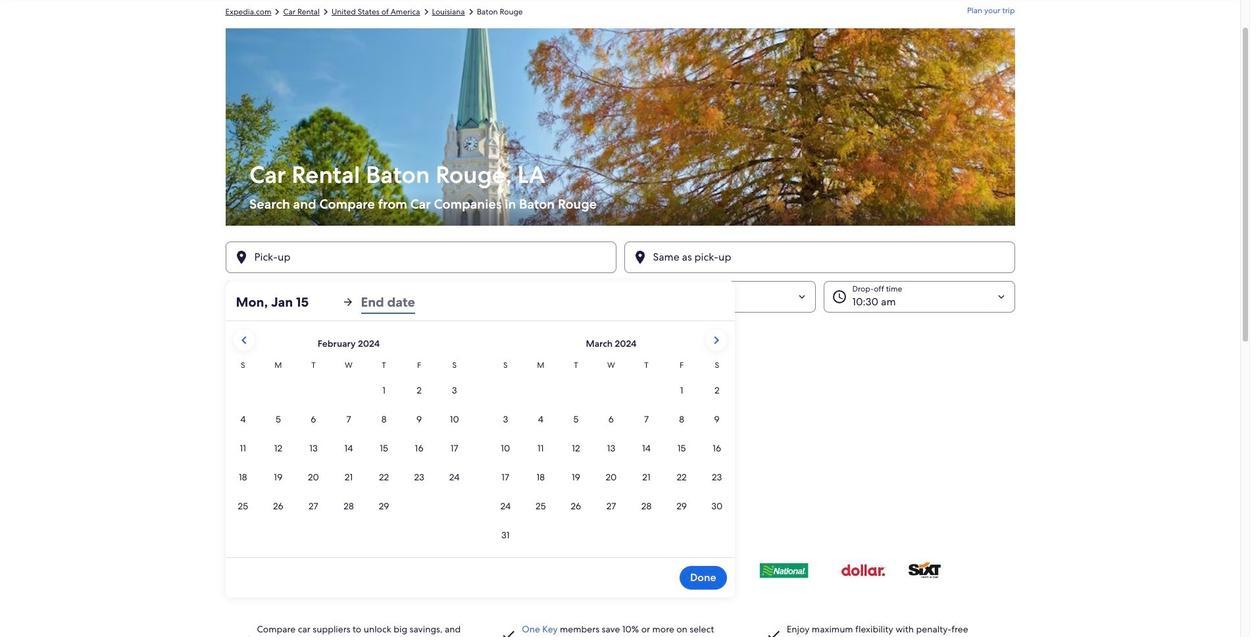 Task type: vqa. For each thing, say whether or not it's contained in the screenshot.
Download the app button IMAGE
no



Task type: describe. For each thing, give the bounding box(es) containing it.
next month image
[[709, 332, 724, 348]]

2 directional image from the left
[[320, 6, 332, 18]]

previous month image
[[236, 332, 252, 348]]

3 directional image from the left
[[420, 6, 432, 18]]

car suppliers logo image
[[233, 546, 1008, 594]]



Task type: locate. For each thing, give the bounding box(es) containing it.
2 horizontal spatial directional image
[[420, 6, 432, 18]]

directional image
[[272, 6, 283, 18], [320, 6, 332, 18], [420, 6, 432, 18]]

0 horizontal spatial directional image
[[272, 6, 283, 18]]

1 horizontal spatial directional image
[[320, 6, 332, 18]]

directional image
[[465, 6, 477, 18]]

1 directional image from the left
[[272, 6, 283, 18]]



